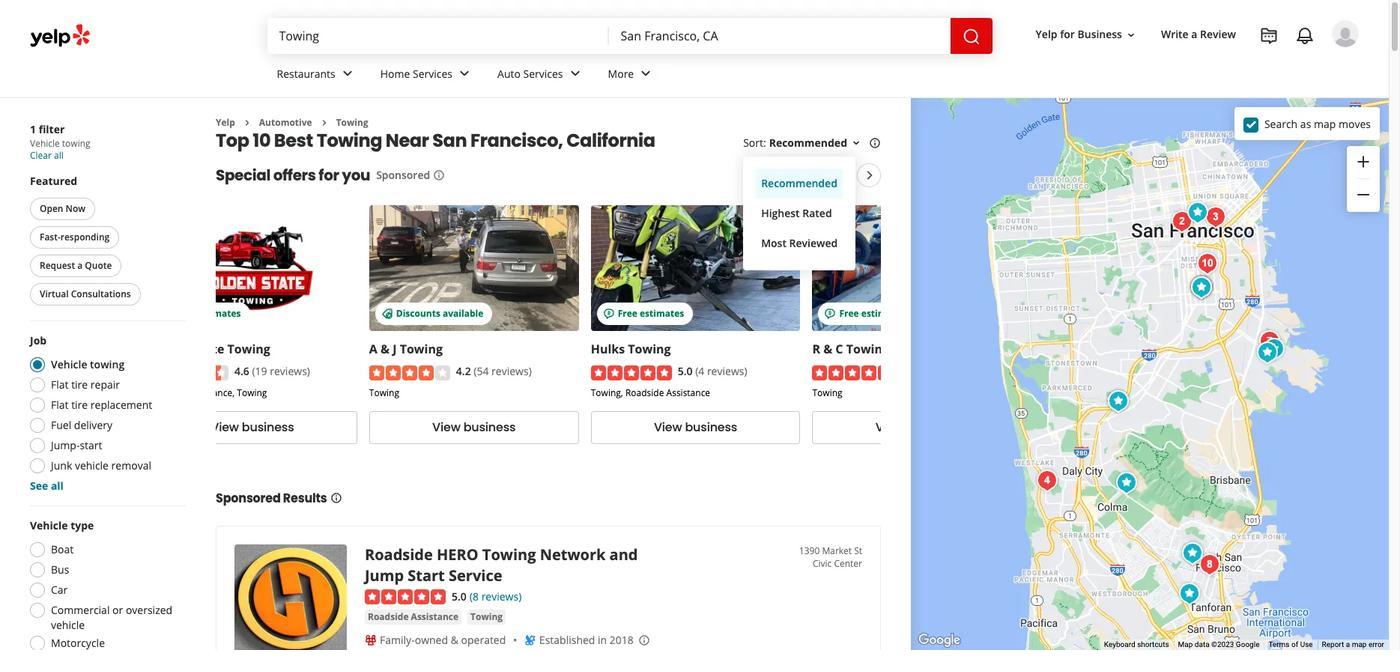Task type: describe. For each thing, give the bounding box(es) containing it.
terms of use
[[1269, 641, 1313, 649]]

auto
[[498, 66, 521, 81]]

view business link for a & j towing
[[369, 411, 579, 444]]

report a map error link
[[1322, 641, 1385, 649]]

yelp link
[[216, 116, 235, 129]]

5.0 for 5.0
[[452, 590, 467, 604]]

view business for hulks towing
[[654, 419, 737, 436]]

you
[[342, 165, 370, 186]]

google
[[1236, 641, 1260, 649]]

open now
[[40, 202, 86, 215]]

junk
[[51, 459, 72, 473]]

as
[[1301, 117, 1311, 131]]

nelson's towing image
[[1260, 334, 1290, 364]]

more
[[608, 66, 634, 81]]

delivery
[[74, 418, 112, 432]]

roadside for roadside assistance, towing
[[148, 386, 186, 399]]

assistance,
[[189, 386, 235, 399]]

yelp for business
[[1036, 27, 1122, 42]]

view for r & c towing
[[876, 419, 904, 436]]

r
[[813, 341, 821, 358]]

jump-
[[51, 438, 80, 453]]

write a review
[[1161, 27, 1236, 42]]

civic
[[813, 557, 832, 570]]

keyboard shortcuts button
[[1104, 640, 1169, 650]]

most reviewed
[[761, 236, 838, 251]]

request a quote button
[[30, 255, 122, 277]]

yelp for yelp link
[[216, 116, 235, 129]]

search as map moves
[[1265, 117, 1371, 131]]

vasa's towing image
[[1167, 206, 1197, 236]]

family-
[[380, 634, 415, 648]]

c
[[836, 341, 843, 358]]

next image
[[861, 167, 879, 185]]

zoom in image
[[1355, 153, 1373, 171]]

jerry's recovery & transport image
[[1187, 272, 1217, 302]]

& for a
[[381, 341, 390, 358]]

replacement
[[91, 398, 152, 412]]

free estimates link for r & c towing
[[813, 206, 1022, 331]]

16 discount available v2 image
[[381, 308, 393, 320]]

reviews) up towing "button"
[[482, 590, 522, 604]]

sort:
[[743, 136, 766, 150]]

24 chevron down v2 image for auto services
[[566, 65, 584, 83]]

commercial
[[51, 603, 110, 617]]

available
[[443, 308, 483, 320]]

most reviewed button
[[755, 229, 844, 259]]

view for a & j towing
[[432, 419, 461, 436]]

1 vertical spatial 16 info v2 image
[[330, 492, 342, 504]]

most
[[761, 236, 787, 251]]

(8 reviews)
[[470, 590, 522, 604]]

see all
[[30, 479, 64, 493]]

auto express towing and recovery image
[[1255, 326, 1285, 356]]

5.0 for 5.0 (4 reviews)
[[678, 364, 693, 379]]

16 established in v2 image
[[524, 635, 536, 647]]

none field near
[[621, 28, 938, 44]]

recommended button
[[755, 169, 844, 199]]

family-owned & operated
[[380, 634, 506, 648]]

for inside button
[[1060, 27, 1075, 42]]

16 info v2 image
[[433, 170, 445, 181]]

sponsored for sponsored
[[376, 168, 430, 182]]

view business link for golden state towing
[[148, 411, 357, 444]]

virtual consultations button
[[30, 283, 141, 306]]

special offers for you
[[216, 165, 370, 186]]

open now button
[[30, 198, 95, 220]]

special
[[216, 165, 270, 186]]

business for a & j towing
[[464, 419, 516, 436]]

san
[[433, 128, 467, 153]]

network
[[540, 545, 606, 565]]

jump-start
[[51, 438, 102, 453]]

reviewed
[[789, 236, 838, 251]]

zoom out image
[[1355, 186, 1373, 204]]

recommended for recommended button
[[761, 176, 838, 191]]

notifications image
[[1296, 27, 1314, 45]]

roadside for roadside hero towing network and jump start service
[[365, 545, 433, 565]]

towing inside 1 filter vehicle towing clear all
[[62, 137, 90, 150]]

reviews) for golden state towing
[[270, 364, 310, 379]]

towing,
[[591, 386, 623, 399]]

flat for flat tire repair
[[51, 378, 69, 392]]

jump
[[365, 566, 404, 586]]

flat for flat tire replacement
[[51, 398, 69, 412]]

free estimates for r & c towing
[[840, 308, 906, 320]]

4.2 star rating image
[[369, 366, 450, 380]]

reviews) for hulks towing
[[707, 364, 747, 379]]

automotive
[[259, 116, 312, 129]]

map
[[1178, 641, 1193, 649]]

16 chevron right v2 image for towing
[[318, 117, 330, 129]]

jerry's recovery & transport image
[[1187, 272, 1217, 302]]

business for golden state towing
[[242, 419, 294, 436]]

previous image
[[827, 167, 845, 185]]

roberto's roadside rescue image
[[1201, 202, 1231, 232]]

more link
[[596, 54, 667, 97]]

0 vertical spatial 16 info v2 image
[[869, 137, 881, 149]]

top 10 best towing near san francisco, california
[[216, 128, 655, 153]]

fast-responding
[[40, 231, 110, 244]]

market
[[822, 545, 852, 557]]

24 chevron down v2 image for home services
[[456, 65, 474, 83]]

0 vertical spatial roadside hero towing network and jump start service image
[[1183, 197, 1213, 227]]

estimates for hulks
[[640, 308, 684, 320]]

established in 2018
[[539, 634, 634, 648]]

roadside assistance button
[[365, 610, 462, 625]]

r & c towing link
[[813, 341, 889, 358]]

vehicle for vehicle towing
[[51, 357, 87, 372]]

towing inside roadside hero towing network and jump start service
[[482, 545, 536, 565]]

golden state towing link
[[148, 341, 270, 358]]

(54
[[474, 364, 489, 379]]

see all button
[[30, 479, 64, 493]]

option group containing job
[[25, 333, 186, 494]]

error
[[1369, 641, 1385, 649]]

search image
[[962, 27, 980, 45]]

now
[[66, 202, 86, 215]]

or
[[112, 603, 123, 617]]

16 free estimates v2 image
[[825, 308, 837, 320]]

results
[[283, 490, 327, 507]]

restaurants
[[277, 66, 335, 81]]

map for error
[[1352, 641, 1367, 649]]

view business for a & j towing
[[432, 419, 516, 436]]

projects image
[[1260, 27, 1278, 45]]

1 vertical spatial roadside hero towing network and jump start service image
[[235, 545, 347, 650]]

tire for repair
[[71, 378, 88, 392]]

4.6
[[235, 364, 249, 379]]

4.6 (19 reviews)
[[235, 364, 310, 379]]

flat tire replacement
[[51, 398, 152, 412]]

removal
[[111, 459, 151, 473]]

write a review link
[[1155, 21, 1242, 48]]

request
[[40, 259, 75, 272]]

boat
[[51, 542, 74, 557]]

view business link for hulks towing
[[591, 411, 801, 444]]

1 free from the left
[[175, 308, 194, 320]]

terms of use link
[[1269, 641, 1313, 649]]

business for r & c towing
[[907, 419, 959, 436]]

highest rated button
[[755, 199, 844, 229]]

0 horizontal spatial 5 star rating image
[[365, 590, 446, 605]]

business for hulks towing
[[685, 419, 737, 436]]

a & j towing image
[[1104, 386, 1134, 416]]

restaurants link
[[265, 54, 368, 97]]

fly towing image
[[1175, 579, 1205, 609]]

view business link for r & c towing
[[813, 411, 1022, 444]]

report
[[1322, 641, 1344, 649]]

sponsored results
[[216, 490, 327, 507]]



Task type: vqa. For each thing, say whether or not it's contained in the screenshot.
'services' inside the 'Home Services' link
no



Task type: locate. For each thing, give the bounding box(es) containing it.
keyboard
[[1104, 641, 1136, 649]]

& right owned
[[451, 634, 458, 648]]

terms
[[1269, 641, 1290, 649]]

recommended for recommended popup button
[[769, 136, 847, 150]]

map left error
[[1352, 641, 1367, 649]]

free estimates for hulks towing
[[618, 308, 684, 320]]

2 horizontal spatial free
[[840, 308, 859, 320]]

0 vertical spatial 5.0
[[678, 364, 693, 379]]

a for request
[[77, 259, 83, 272]]

free right 16 free estimates v2 icon
[[840, 308, 859, 320]]

offers
[[273, 165, 316, 186]]

services inside auto services link
[[523, 66, 563, 81]]

recommended up highest rated
[[761, 176, 838, 191]]

1 vertical spatial sponsored
[[216, 490, 281, 507]]

1 free estimates link from the left
[[148, 206, 357, 331]]

junk vehicle removal
[[51, 459, 151, 473]]

2 vertical spatial a
[[1346, 641, 1350, 649]]

1 vertical spatial towing link
[[468, 610, 506, 625]]

free estimates up hulks towing at left bottom
[[618, 308, 684, 320]]

1 view from the left
[[211, 419, 239, 436]]

none field find
[[279, 28, 597, 44]]

None field
[[279, 28, 597, 44], [621, 28, 938, 44]]

1 business from the left
[[242, 419, 294, 436]]

for left business
[[1060, 27, 1075, 42]]

1 estimates from the left
[[197, 308, 241, 320]]

2 horizontal spatial estimates
[[862, 308, 906, 320]]

group
[[1347, 146, 1380, 212]]

0 vertical spatial yelp
[[1036, 27, 1058, 42]]

jump start hero image
[[1033, 466, 1062, 496]]

map for moves
[[1314, 117, 1336, 131]]

1 tire from the top
[[71, 378, 88, 392]]

clear all link
[[30, 149, 64, 162]]

1 horizontal spatial 5 star rating image
[[591, 366, 672, 380]]

car
[[51, 583, 68, 597]]

0 horizontal spatial roadside hero towing network and jump start service image
[[235, 545, 347, 650]]

free up "golden"
[[175, 308, 194, 320]]

towing link up you
[[336, 116, 368, 129]]

best
[[274, 128, 313, 153]]

0 vertical spatial option group
[[25, 333, 186, 494]]

1 horizontal spatial for
[[1060, 27, 1075, 42]]

(8 reviews) link
[[470, 588, 522, 605]]

0 horizontal spatial none field
[[279, 28, 597, 44]]

0 vertical spatial recommended
[[769, 136, 847, 150]]

towing
[[62, 137, 90, 150], [90, 357, 125, 372]]

yelp left business
[[1036, 27, 1058, 42]]

0 horizontal spatial 24 chevron down v2 image
[[566, 65, 584, 83]]

1 vertical spatial vehicle
[[51, 357, 87, 372]]

yelp left 10
[[216, 116, 235, 129]]

1 horizontal spatial free estimates
[[618, 308, 684, 320]]

yelp inside button
[[1036, 27, 1058, 42]]

5.0 link
[[452, 588, 467, 605]]

0 vertical spatial vehicle
[[75, 459, 109, 473]]

roadside up family-
[[368, 611, 409, 624]]

towing link down (8 reviews)
[[468, 610, 506, 625]]

all right see
[[51, 479, 64, 493]]

assistance down (4
[[667, 386, 710, 399]]

2 24 chevron down v2 image from the left
[[637, 65, 655, 83]]

a
[[369, 341, 378, 358]]

tire down vehicle towing
[[71, 378, 88, 392]]

4 view business link from the left
[[813, 411, 1022, 444]]

4.6 star rating image
[[148, 366, 229, 380]]

sponsored for sponsored results
[[216, 490, 281, 507]]

1 vertical spatial for
[[319, 165, 339, 186]]

©2023
[[1212, 641, 1234, 649]]

view business link
[[148, 411, 357, 444], [369, 411, 579, 444], [591, 411, 801, 444], [813, 411, 1022, 444]]

yelp for yelp for business
[[1036, 27, 1058, 42]]

towing
[[336, 116, 368, 129], [317, 128, 382, 153], [227, 341, 270, 358], [400, 341, 443, 358], [628, 341, 671, 358], [846, 341, 889, 358], [237, 386, 267, 399], [369, 386, 399, 399], [813, 386, 843, 399], [482, 545, 536, 565], [471, 611, 503, 624]]

0 horizontal spatial for
[[319, 165, 339, 186]]

1 vertical spatial option group
[[25, 519, 186, 650]]

info icon image
[[638, 634, 650, 646], [638, 634, 650, 646]]

4 business from the left
[[907, 419, 959, 436]]

3 view business link from the left
[[591, 411, 801, 444]]

& for r
[[824, 341, 833, 358]]

1 horizontal spatial services
[[523, 66, 563, 81]]

use
[[1300, 641, 1313, 649]]

highest rated
[[761, 206, 832, 221]]

&
[[381, 341, 390, 358], [824, 341, 833, 358], [451, 634, 458, 648]]

0 vertical spatial all
[[54, 149, 64, 162]]

vehicle inside 1 filter vehicle towing clear all
[[30, 137, 60, 150]]

2 horizontal spatial 5 star rating image
[[813, 366, 894, 380]]

a & j towing image
[[1104, 386, 1134, 416]]

1 free estimates from the left
[[175, 308, 241, 320]]

keyboard shortcuts
[[1104, 641, 1169, 649]]

0 horizontal spatial estimates
[[197, 308, 241, 320]]

0 vertical spatial towing
[[62, 137, 90, 150]]

16 info v2 image right 16 chevron down v2 icon
[[869, 137, 881, 149]]

& left c
[[824, 341, 833, 358]]

services
[[413, 66, 453, 81], [523, 66, 563, 81]]

1 24 chevron down v2 image from the left
[[338, 65, 356, 83]]

1 horizontal spatial roadside hero towing network and jump start service image
[[1183, 197, 1213, 227]]

free for hulks towing
[[618, 308, 638, 320]]

0 vertical spatial flat
[[51, 378, 69, 392]]

roadside up jump
[[365, 545, 433, 565]]

sponsored down near
[[376, 168, 430, 182]]

type
[[71, 519, 94, 533]]

vehicle down start
[[75, 459, 109, 473]]

discounts available
[[396, 308, 483, 320]]

home services
[[380, 66, 453, 81]]

review
[[1200, 27, 1236, 42]]

vehicle type
[[30, 519, 94, 533]]

virtual consultations
[[40, 288, 131, 300]]

free estimates link for golden state towing
[[148, 206, 357, 331]]

network collision image
[[1112, 468, 1142, 498]]

commercial or oversized vehicle
[[51, 603, 172, 632]]

st
[[854, 545, 862, 557]]

operated
[[461, 634, 506, 648]]

sponsored left results
[[216, 490, 281, 507]]

roadside hero towing network and jump start service link
[[365, 545, 638, 586]]

assistance up owned
[[411, 611, 459, 624]]

estimates up r & c towing link
[[862, 308, 906, 320]]

flat
[[51, 378, 69, 392], [51, 398, 69, 412]]

user actions element
[[1024, 19, 1380, 111]]

reviews)
[[270, 364, 310, 379], [492, 364, 532, 379], [707, 364, 747, 379], [482, 590, 522, 604]]

roadside hero towing network and jump start service
[[365, 545, 638, 586]]

view business for r & c towing
[[876, 419, 959, 436]]

roadside inside roadside hero towing network and jump start service
[[365, 545, 433, 565]]

1 horizontal spatial estimates
[[640, 308, 684, 320]]

4.2
[[456, 364, 471, 379]]

free estimates
[[175, 308, 241, 320], [618, 308, 684, 320], [840, 308, 906, 320]]

0 vertical spatial sponsored
[[376, 168, 430, 182]]

tire for replacement
[[71, 398, 88, 412]]

0 vertical spatial towing link
[[336, 116, 368, 129]]

2 horizontal spatial a
[[1346, 641, 1350, 649]]

free for r & c towing
[[840, 308, 859, 320]]

1 vertical spatial yelp
[[216, 116, 235, 129]]

4 view from the left
[[876, 419, 904, 436]]

featured
[[30, 174, 77, 188]]

0 vertical spatial tire
[[71, 378, 88, 392]]

towing down filter
[[62, 137, 90, 150]]

view business
[[211, 419, 294, 436], [432, 419, 516, 436], [654, 419, 737, 436], [876, 419, 959, 436]]

recommended inside button
[[761, 176, 838, 191]]

quote
[[85, 259, 112, 272]]

vehicle down filter
[[30, 137, 60, 150]]

2 none field from the left
[[621, 28, 938, 44]]

0 horizontal spatial services
[[413, 66, 453, 81]]

google image
[[915, 631, 964, 650]]

2 horizontal spatial free estimates
[[840, 308, 906, 320]]

service
[[449, 566, 502, 586]]

3 free estimates link from the left
[[813, 206, 1022, 331]]

1 vertical spatial assistance
[[411, 611, 459, 624]]

filter
[[39, 122, 65, 136]]

free estimates link for hulks towing
[[591, 206, 801, 331]]

2 tire from the top
[[71, 398, 88, 412]]

1 services from the left
[[413, 66, 453, 81]]

2 free estimates from the left
[[618, 308, 684, 320]]

towing link for top 10 best towing near san francisco, california
[[336, 116, 368, 129]]

3 free estimates from the left
[[840, 308, 906, 320]]

0 horizontal spatial 24 chevron down v2 image
[[338, 65, 356, 83]]

wilmars towing and transport image
[[1193, 248, 1223, 278]]

free estimates up state
[[175, 308, 241, 320]]

1 filter vehicle towing clear all
[[30, 122, 90, 162]]

services for auto services
[[523, 66, 563, 81]]

(8
[[470, 590, 479, 604]]

1 horizontal spatial 16 info v2 image
[[869, 137, 881, 149]]

0 horizontal spatial towing link
[[336, 116, 368, 129]]

map region
[[783, 3, 1400, 650]]

vehicle up flat tire repair
[[51, 357, 87, 372]]

0 horizontal spatial map
[[1314, 117, 1336, 131]]

a left quote on the top of page
[[77, 259, 83, 272]]

0 horizontal spatial &
[[381, 341, 390, 358]]

0 vertical spatial for
[[1060, 27, 1075, 42]]

2 services from the left
[[523, 66, 563, 81]]

3 business from the left
[[685, 419, 737, 436]]

roadside hero towing network and jump start service image
[[1183, 197, 1213, 227], [235, 545, 347, 650]]

0 horizontal spatial 16 info v2 image
[[330, 492, 342, 504]]

start
[[408, 566, 445, 586]]

24 chevron down v2 image
[[338, 65, 356, 83], [456, 65, 474, 83]]

1 vertical spatial recommended
[[761, 176, 838, 191]]

0 vertical spatial assistance
[[667, 386, 710, 399]]

16 free estimates v2 image
[[603, 308, 615, 320]]

1 horizontal spatial free estimates link
[[591, 206, 801, 331]]

business categories element
[[265, 54, 1359, 97]]

home services link
[[368, 54, 486, 97]]

roadside for roadside assistance
[[368, 611, 409, 624]]

2 24 chevron down v2 image from the left
[[456, 65, 474, 83]]

16 family owned v2 image
[[365, 635, 377, 647]]

vehicle
[[75, 459, 109, 473], [51, 618, 85, 632]]

a for write
[[1192, 27, 1198, 42]]

bob jr's towing image
[[1195, 550, 1225, 580]]

hulks towing image
[[1187, 272, 1217, 302], [1187, 272, 1217, 302]]

1 option group from the top
[[25, 333, 186, 494]]

roadside down 4.6 star rating image
[[148, 386, 186, 399]]

recommended up recommended button
[[769, 136, 847, 150]]

map data ©2023 google
[[1178, 641, 1260, 649]]

(19
[[252, 364, 267, 379]]

16 chevron right v2 image right yelp link
[[241, 117, 253, 129]]

view for golden state towing
[[211, 419, 239, 436]]

24 chevron down v2 image inside home services link
[[456, 65, 474, 83]]

0 vertical spatial vehicle
[[30, 137, 60, 150]]

golden state towing image
[[1178, 538, 1208, 568], [1178, 538, 1208, 568]]

2018
[[610, 634, 634, 648]]

recommended
[[769, 136, 847, 150], [761, 176, 838, 191]]

a & j towing
[[369, 341, 443, 358]]

a inside button
[[77, 259, 83, 272]]

discounts available link
[[369, 206, 579, 331]]

16 info v2 image right results
[[330, 492, 342, 504]]

1 view business from the left
[[211, 419, 294, 436]]

0 horizontal spatial free estimates
[[175, 308, 241, 320]]

assistance inside roadside assistance button
[[411, 611, 459, 624]]

1 horizontal spatial map
[[1352, 641, 1367, 649]]

1 horizontal spatial assistance
[[667, 386, 710, 399]]

2 horizontal spatial free estimates link
[[813, 206, 1022, 331]]

all inside 1 filter vehicle towing clear all
[[54, 149, 64, 162]]

2 16 chevron right v2 image from the left
[[318, 117, 330, 129]]

24 chevron down v2 image inside more link
[[637, 65, 655, 83]]

2 horizontal spatial &
[[824, 341, 833, 358]]

owned
[[415, 634, 448, 648]]

24 chevron down v2 image for restaurants
[[338, 65, 356, 83]]

none field up home services link
[[279, 28, 597, 44]]

16 chevron down v2 image
[[1125, 29, 1137, 41]]

5.0 (4 reviews)
[[678, 364, 747, 379]]

24 chevron down v2 image right more
[[637, 65, 655, 83]]

5 star rating image down r & c towing link
[[813, 366, 894, 380]]

16 chevron right v2 image right best
[[318, 117, 330, 129]]

1 24 chevron down v2 image from the left
[[566, 65, 584, 83]]

tire up fuel delivery at left
[[71, 398, 88, 412]]

featured group
[[27, 174, 186, 309]]

responding
[[61, 231, 110, 244]]

services inside home services link
[[413, 66, 453, 81]]

for
[[1060, 27, 1075, 42], [319, 165, 339, 186]]

flat up fuel
[[51, 398, 69, 412]]

flat down vehicle towing
[[51, 378, 69, 392]]

1 horizontal spatial 5.0
[[678, 364, 693, 379]]

estimates for r
[[862, 308, 906, 320]]

vehicle inside commercial or oversized vehicle
[[51, 618, 85, 632]]

nolan p. image
[[1332, 20, 1359, 47]]

rated
[[803, 206, 832, 221]]

1 horizontal spatial 24 chevron down v2 image
[[637, 65, 655, 83]]

2 business from the left
[[464, 419, 516, 436]]

near
[[386, 128, 429, 153]]

1 vertical spatial flat
[[51, 398, 69, 412]]

1 horizontal spatial &
[[451, 634, 458, 648]]

16 chevron right v2 image for automotive
[[241, 117, 253, 129]]

1 none field from the left
[[279, 28, 597, 44]]

estimates up hulks towing link
[[640, 308, 684, 320]]

oversized
[[126, 603, 172, 617]]

1 horizontal spatial towing link
[[468, 610, 506, 625]]

3 view business from the left
[[654, 419, 737, 436]]

1 vertical spatial all
[[51, 479, 64, 493]]

free
[[175, 308, 194, 320], [618, 308, 638, 320], [840, 308, 859, 320]]

reviews) right (54
[[492, 364, 532, 379]]

24 chevron down v2 image inside the restaurants link
[[338, 65, 356, 83]]

1 horizontal spatial sponsored
[[376, 168, 430, 182]]

2 free estimates link from the left
[[591, 206, 801, 331]]

hulks towing
[[591, 341, 671, 358]]

a & j towing link
[[369, 341, 443, 358]]

a right the report
[[1346, 641, 1350, 649]]

option group containing vehicle type
[[25, 519, 186, 650]]

0 horizontal spatial assistance
[[411, 611, 459, 624]]

1 horizontal spatial 16 chevron right v2 image
[[318, 117, 330, 129]]

1 horizontal spatial 24 chevron down v2 image
[[456, 65, 474, 83]]

california
[[567, 128, 655, 153]]

2 flat from the top
[[51, 398, 69, 412]]

roadside inside button
[[368, 611, 409, 624]]

Find text field
[[279, 28, 597, 44]]

0 horizontal spatial 16 chevron right v2 image
[[241, 117, 253, 129]]

5.0 left (8
[[452, 590, 467, 604]]

services right home
[[413, 66, 453, 81]]

0 horizontal spatial 5.0
[[452, 590, 467, 604]]

0 horizontal spatial sponsored
[[216, 490, 281, 507]]

1 vertical spatial map
[[1352, 641, 1367, 649]]

write
[[1161, 27, 1189, 42]]

all right "clear"
[[54, 149, 64, 162]]

5 star rating image up roadside assistance at the left of page
[[365, 590, 446, 605]]

fast-responding button
[[30, 226, 119, 249]]

0 horizontal spatial yelp
[[216, 116, 235, 129]]

3 view from the left
[[654, 419, 682, 436]]

fast-
[[40, 231, 61, 244]]

a right write
[[1192, 27, 1198, 42]]

reviews) for a & j towing
[[492, 364, 532, 379]]

0 horizontal spatial a
[[77, 259, 83, 272]]

1 vertical spatial towing
[[90, 357, 125, 372]]

in
[[598, 634, 607, 648]]

1 horizontal spatial a
[[1192, 27, 1198, 42]]

24 chevron down v2 image
[[566, 65, 584, 83], [637, 65, 655, 83]]

a
[[1192, 27, 1198, 42], [77, 259, 83, 272], [1346, 641, 1350, 649]]

4 view business from the left
[[876, 419, 959, 436]]

3 estimates from the left
[[862, 308, 906, 320]]

5 star rating image
[[591, 366, 672, 380], [813, 366, 894, 380], [365, 590, 446, 605]]

auto towing image
[[1253, 338, 1283, 368]]

2 view business from the left
[[432, 419, 516, 436]]

0 vertical spatial a
[[1192, 27, 1198, 42]]

bus
[[51, 563, 69, 577]]

recommended button
[[769, 136, 862, 150]]

reviews) right (4
[[707, 364, 747, 379]]

24 chevron down v2 image right "restaurants"
[[338, 65, 356, 83]]

clear
[[30, 149, 52, 162]]

0 vertical spatial map
[[1314, 117, 1336, 131]]

vehicle up boat
[[30, 519, 68, 533]]

5 star rating image down hulks towing at left bottom
[[591, 366, 672, 380]]

2 free from the left
[[618, 308, 638, 320]]

map right as
[[1314, 117, 1336, 131]]

16 chevron down v2 image
[[850, 137, 862, 149]]

2 estimates from the left
[[640, 308, 684, 320]]

view business for golden state towing
[[211, 419, 294, 436]]

vehicle
[[30, 137, 60, 150], [51, 357, 87, 372], [30, 519, 68, 533]]

0 horizontal spatial free
[[175, 308, 194, 320]]

fuel delivery
[[51, 418, 112, 432]]

16 info v2 image
[[869, 137, 881, 149], [330, 492, 342, 504]]

2 option group from the top
[[25, 519, 186, 650]]

None search field
[[267, 18, 995, 54]]

roadside right towing,
[[626, 386, 664, 399]]

services for home services
[[413, 66, 453, 81]]

1 horizontal spatial free
[[618, 308, 638, 320]]

2 view from the left
[[432, 419, 461, 436]]

1 vertical spatial a
[[77, 259, 83, 272]]

24 chevron down v2 image inside auto services link
[[566, 65, 584, 83]]

free right 16 free estimates v2 image
[[618, 308, 638, 320]]

auto services
[[498, 66, 563, 81]]

1 horizontal spatial yelp
[[1036, 27, 1058, 42]]

free estimates up r & c towing on the right bottom
[[840, 308, 906, 320]]

j
[[393, 341, 397, 358]]

see
[[30, 479, 48, 493]]

3 free from the left
[[840, 308, 859, 320]]

24 chevron down v2 image left auto
[[456, 65, 474, 83]]

option group
[[25, 333, 186, 494], [25, 519, 186, 650]]

1 vertical spatial 5.0
[[452, 590, 467, 604]]

towing inside "button"
[[471, 611, 503, 624]]

view for hulks towing
[[654, 419, 682, 436]]

5.0 left (4
[[678, 364, 693, 379]]

none field up business categories element
[[621, 28, 938, 44]]

yelp for business button
[[1030, 21, 1143, 48]]

0 horizontal spatial free estimates link
[[148, 206, 357, 331]]

16 chevron right v2 image
[[241, 117, 253, 129], [318, 117, 330, 129]]

Near text field
[[621, 28, 938, 44]]

1 vertical spatial vehicle
[[51, 618, 85, 632]]

towing link for 1390 market st
[[468, 610, 506, 625]]

reviews) right (19
[[270, 364, 310, 379]]

2 view business link from the left
[[369, 411, 579, 444]]

24 chevron down v2 image right auto services
[[566, 65, 584, 83]]

2 vertical spatial vehicle
[[30, 519, 68, 533]]

1 flat from the top
[[51, 378, 69, 392]]

roadside assistance, towing
[[148, 386, 267, 399]]

1 vertical spatial tire
[[71, 398, 88, 412]]

towing up "repair"
[[90, 357, 125, 372]]

vehicle down commercial
[[51, 618, 85, 632]]

hulks towing link
[[591, 341, 671, 358]]

vehicle for vehicle type
[[30, 519, 68, 533]]

1 horizontal spatial none field
[[621, 28, 938, 44]]

24 chevron down v2 image for more
[[637, 65, 655, 83]]

services right auto
[[523, 66, 563, 81]]

estimates up golden state towing link
[[197, 308, 241, 320]]

1 view business link from the left
[[148, 411, 357, 444]]

& left j
[[381, 341, 390, 358]]

a for report
[[1346, 641, 1350, 649]]

for left you
[[319, 165, 339, 186]]

1 16 chevron right v2 image from the left
[[241, 117, 253, 129]]



